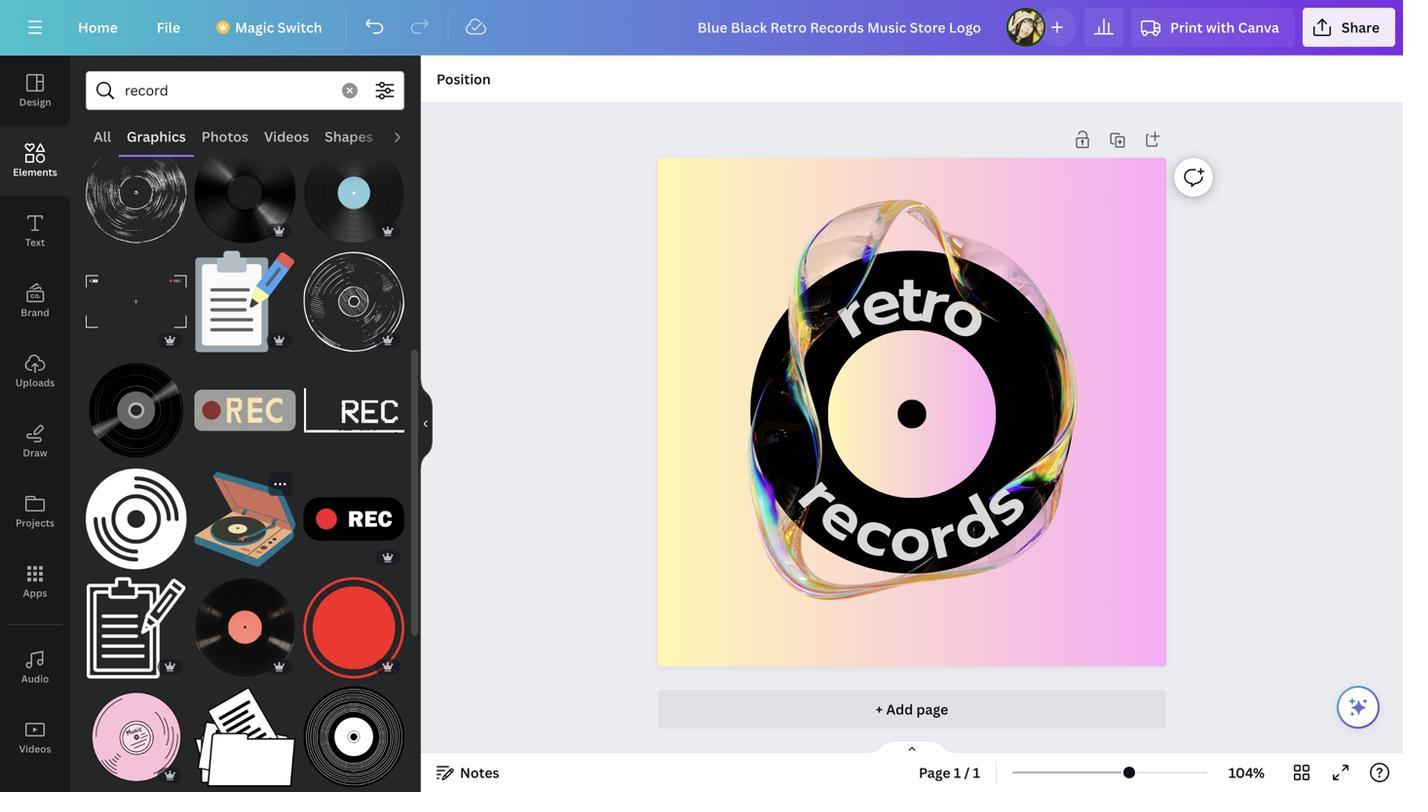 Task type: describe. For each thing, give the bounding box(es) containing it.
shapes button
[[317, 118, 381, 155]]

page 1 / 1
[[919, 764, 981, 782]]

104% button
[[1216, 757, 1279, 789]]

1 horizontal spatial r
[[919, 487, 967, 586]]

main menu bar
[[0, 0, 1404, 56]]

d
[[932, 472, 1015, 577]]

1 vertical spatial videos button
[[0, 703, 70, 773]]

all button
[[86, 118, 119, 155]]

photos button
[[194, 118, 256, 155]]

record gradient icon image
[[195, 360, 296, 461]]

hide image
[[420, 377, 433, 471]]

uploads button
[[0, 336, 70, 406]]

print with canva button
[[1132, 8, 1295, 47]]

1 horizontal spatial videos button
[[256, 118, 317, 155]]

vinyl record image
[[195, 578, 296, 679]]

canva assistant image
[[1347, 696, 1371, 719]]

1 horizontal spatial audio button
[[381, 118, 436, 155]]

magic
[[235, 18, 274, 37]]

side panel tab list
[[0, 56, 70, 792]]

position button
[[429, 63, 499, 95]]

o
[[889, 491, 933, 588]]

notes button
[[429, 757, 507, 789]]

shapes
[[325, 127, 373, 146]]

apps
[[23, 587, 47, 600]]

c
[[843, 482, 907, 584]]

draw button
[[0, 406, 70, 477]]

1 horizontal spatial videos
[[264, 127, 309, 146]]

0 horizontal spatial audio button
[[0, 633, 70, 703]]

/
[[965, 764, 970, 782]]

record button icon image
[[303, 469, 405, 570]]

1 horizontal spatial vinyl record illustration image
[[303, 687, 405, 788]]

draw
[[23, 446, 47, 460]]

files in folder illustration image
[[195, 687, 296, 788]]

1 1 from the left
[[954, 764, 961, 782]]

print
[[1171, 18, 1203, 37]]

0 horizontal spatial vinyl record illustration image
[[86, 360, 187, 461]]

photos
[[202, 127, 249, 146]]

with
[[1206, 18, 1235, 37]]

graphics
[[127, 127, 186, 146]]



Task type: vqa. For each thing, say whether or not it's contained in the screenshot.
circles
no



Task type: locate. For each thing, give the bounding box(es) containing it.
vinyl record illustration image
[[86, 360, 187, 461], [303, 687, 405, 788]]

audio button right "shapes"
[[381, 118, 436, 155]]

audio button down apps
[[0, 633, 70, 703]]

design button
[[0, 56, 70, 126]]

group
[[195, 142, 296, 243], [303, 142, 405, 243], [195, 239, 296, 352], [303, 239, 405, 352], [86, 251, 187, 352], [86, 348, 187, 461], [195, 348, 296, 461], [303, 348, 405, 461], [86, 457, 187, 570], [195, 469, 296, 570], [303, 469, 405, 570], [86, 566, 187, 679], [195, 566, 296, 679], [303, 566, 405, 679], [86, 675, 187, 788], [195, 675, 296, 788], [303, 675, 405, 788]]

e
[[800, 466, 887, 567]]

r
[[776, 455, 866, 536], [919, 487, 967, 586]]

canva
[[1239, 18, 1280, 37]]

brand button
[[0, 266, 70, 336]]

share button
[[1303, 8, 1396, 47]]

+ add page
[[876, 700, 949, 719]]

vinyl record image
[[86, 687, 187, 788]]

audio right "shapes"
[[389, 127, 428, 146]]

magic switch
[[235, 18, 322, 37]]

0 vertical spatial audio button
[[381, 118, 436, 155]]

1
[[954, 764, 961, 782], [973, 764, 981, 782]]

share
[[1342, 18, 1380, 37]]

0 horizontal spatial 1
[[954, 764, 961, 782]]

add
[[886, 700, 914, 719]]

s
[[957, 458, 1048, 548]]

projects button
[[0, 477, 70, 547]]

audio inside side panel tab list
[[21, 673, 49, 686]]

+
[[876, 700, 883, 719]]

audio
[[389, 127, 428, 146], [21, 673, 49, 686]]

0 horizontal spatial r
[[776, 455, 866, 536]]

position
[[437, 70, 491, 88]]

0 vertical spatial videos button
[[256, 118, 317, 155]]

audio button
[[381, 118, 436, 155], [0, 633, 70, 703]]

104%
[[1229, 764, 1265, 782]]

audio down apps
[[21, 673, 49, 686]]

1 right '/'
[[973, 764, 981, 782]]

page
[[917, 700, 949, 719]]

1 vertical spatial audio button
[[0, 633, 70, 703]]

0 vertical spatial vinyl record illustration image
[[86, 360, 187, 461]]

file
[[157, 18, 181, 37]]

videos button
[[256, 118, 317, 155], [0, 703, 70, 773]]

apps button
[[0, 547, 70, 617]]

graphics button
[[119, 118, 194, 155]]

clipboard, pencil, register, book, notes, records, record book, files and folders, edit flat icon image
[[195, 251, 296, 352]]

1 vertical spatial vinyl record illustration image
[[303, 687, 405, 788]]

retro vinyl player record image
[[195, 469, 296, 570]]

text button
[[0, 196, 70, 266]]

file button
[[141, 8, 196, 47]]

text
[[25, 236, 45, 249]]

videos inside side panel tab list
[[19, 743, 51, 756]]

Design title text field
[[682, 8, 999, 47]]

uploads
[[15, 376, 55, 389]]

elements button
[[0, 126, 70, 196]]

1 horizontal spatial 1
[[973, 764, 981, 782]]

elements
[[13, 166, 57, 179]]

show pages image
[[866, 740, 959, 755]]

1 left '/'
[[954, 764, 961, 782]]

notes
[[460, 764, 500, 782]]

0 vertical spatial audio
[[389, 127, 428, 146]]

videos
[[264, 127, 309, 146], [19, 743, 51, 756]]

screen record button isolated image
[[303, 578, 405, 679]]

brand
[[21, 306, 49, 319]]

Search elements search field
[[125, 72, 330, 109]]

1 horizontal spatial audio
[[389, 127, 428, 146]]

+ add page button
[[658, 690, 1167, 729]]

projects
[[16, 517, 55, 530]]

0 horizontal spatial videos button
[[0, 703, 70, 773]]

design
[[19, 96, 51, 109]]

switch
[[278, 18, 322, 37]]

page
[[919, 764, 951, 782]]

home
[[78, 18, 118, 37]]

1 vertical spatial videos
[[19, 743, 51, 756]]

black vinyl record isolated on white background image
[[195, 142, 296, 243]]

0 horizontal spatial audio
[[21, 673, 49, 686]]

1 vertical spatial audio
[[21, 673, 49, 686]]

vinyl record image
[[303, 142, 405, 243]]

home link
[[62, 8, 133, 47]]

magic switch button
[[204, 8, 338, 47]]

2 1 from the left
[[973, 764, 981, 782]]

print with canva
[[1171, 18, 1280, 37]]

0 horizontal spatial videos
[[19, 743, 51, 756]]

0 vertical spatial videos
[[264, 127, 309, 146]]

camera recording 4k screen on black background image
[[86, 251, 187, 352]]

all
[[94, 127, 111, 146]]



